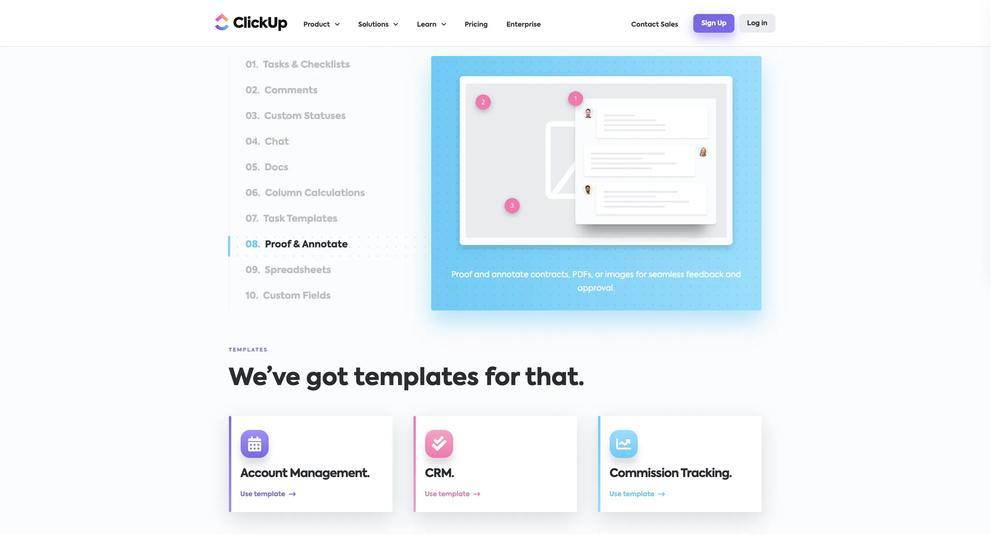 Task type: vqa. For each thing, say whether or not it's contained in the screenshot.
Forms associated with first forms button from left
no



Task type: describe. For each thing, give the bounding box(es) containing it.
template for crm.
[[439, 491, 470, 498]]

pdfs,
[[572, 271, 593, 279]]

06. column calculations
[[246, 189, 365, 198]]

learn
[[417, 21, 437, 28]]

09.
[[246, 266, 260, 276]]

log in link
[[739, 14, 775, 33]]

10.
[[246, 292, 258, 301]]

use for commission tracking.
[[610, 491, 622, 498]]

sign up
[[702, 20, 727, 26]]

proof & annotate image
[[453, 70, 740, 257]]

06.
[[246, 189, 260, 198]]

04.
[[246, 138, 260, 147]]

management.
[[290, 468, 370, 480]]

chat
[[265, 138, 289, 147]]

04. chat
[[246, 138, 289, 147]]

account
[[240, 468, 287, 480]]

template for account management.
[[254, 491, 285, 498]]

02. comments
[[246, 86, 318, 96]]

feedback
[[686, 271, 724, 279]]

use for account management.
[[240, 491, 252, 498]]

use for crm.
[[425, 491, 437, 498]]

templates
[[354, 367, 479, 390]]

proof inside proof and annotate contracts, pdfs, or images for seamless feedback and approval.
[[451, 271, 472, 279]]

log
[[747, 20, 760, 26]]

use template link for crm.
[[425, 491, 481, 498]]

log in
[[747, 20, 767, 26]]

we've
[[229, 367, 300, 390]]

enterprise
[[506, 21, 541, 28]]

task
[[263, 215, 285, 224]]

use template for commission tracking.
[[610, 491, 654, 498]]

contact sales link
[[631, 0, 678, 46]]

solutions
[[358, 21, 389, 28]]

05.
[[246, 163, 260, 173]]

use template link for commission tracking.
[[610, 491, 666, 498]]

fields
[[303, 292, 331, 301]]

07. task templates
[[246, 215, 337, 224]]

sign up button
[[694, 14, 735, 33]]

template for commission tracking.
[[623, 491, 654, 498]]

08. proof & annotate
[[246, 240, 348, 250]]

01.
[[246, 61, 258, 70]]

list containing product
[[303, 0, 631, 46]]

0 vertical spatial proof
[[265, 240, 291, 250]]

contact
[[631, 21, 659, 28]]

we've got templates for that.
[[229, 367, 584, 390]]

1 and from the left
[[474, 271, 490, 279]]

use template for account management.
[[240, 491, 285, 498]]

checklists
[[301, 61, 350, 70]]

solutions button
[[358, 0, 398, 46]]



Task type: locate. For each thing, give the bounding box(es) containing it.
template down crm.
[[439, 491, 470, 498]]

2 use template link from the left
[[425, 491, 481, 498]]

09. spreadsheets
[[246, 266, 331, 276]]

and
[[474, 271, 490, 279], [726, 271, 741, 279]]

use template link down account
[[240, 491, 296, 498]]

0 vertical spatial templates
[[287, 215, 337, 224]]

& up spreadsheets
[[293, 240, 300, 250]]

& for annotate
[[293, 240, 300, 250]]

custom down 09. spreadsheets
[[263, 292, 300, 301]]

0 horizontal spatial for
[[485, 367, 520, 390]]

1 use template link from the left
[[240, 491, 296, 498]]

calculations
[[304, 189, 365, 198]]

3 use from the left
[[610, 491, 622, 498]]

templates up we've
[[229, 348, 268, 353]]

images
[[605, 271, 634, 279]]

0 horizontal spatial template
[[254, 491, 285, 498]]

custom down 02. comments
[[264, 112, 302, 121]]

annotate
[[302, 240, 348, 250]]

up
[[717, 20, 727, 26]]

3 template from the left
[[623, 491, 654, 498]]

custom
[[264, 112, 302, 121], [263, 292, 300, 301]]

2 horizontal spatial use
[[610, 491, 622, 498]]

& right tasks
[[292, 61, 298, 70]]

1 vertical spatial for
[[485, 367, 520, 390]]

features
[[229, 29, 263, 34]]

1 horizontal spatial use template
[[425, 491, 470, 498]]

1 vertical spatial templates
[[229, 348, 268, 353]]

1 horizontal spatial use
[[425, 491, 437, 498]]

use template link
[[240, 491, 296, 498], [425, 491, 481, 498], [610, 491, 666, 498]]

1 horizontal spatial and
[[726, 271, 741, 279]]

approval.
[[578, 285, 615, 293]]

10. custom fields
[[246, 292, 331, 301]]

0 horizontal spatial use
[[240, 491, 252, 498]]

that.
[[525, 367, 584, 390]]

0 horizontal spatial use template
[[240, 491, 285, 498]]

1 use from the left
[[240, 491, 252, 498]]

or
[[595, 271, 603, 279]]

custom for custom statuses
[[264, 112, 302, 121]]

list
[[303, 0, 631, 46]]

template down account
[[254, 491, 285, 498]]

main navigation element
[[303, 0, 775, 46]]

0 vertical spatial custom
[[264, 112, 302, 121]]

3 use template link from the left
[[610, 491, 666, 498]]

use template link for account management.
[[240, 491, 296, 498]]

use down commission
[[610, 491, 622, 498]]

1 horizontal spatial for
[[636, 271, 647, 279]]

commission
[[610, 468, 679, 480]]

templates down 06. column calculations
[[287, 215, 337, 224]]

1 vertical spatial proof
[[451, 271, 472, 279]]

&
[[292, 61, 298, 70], [293, 240, 300, 250]]

column
[[265, 189, 302, 198]]

use down crm.
[[425, 491, 437, 498]]

comments
[[264, 86, 318, 96]]

spreadsheets
[[265, 266, 331, 276]]

05. docs
[[246, 163, 288, 173]]

tracking.
[[681, 468, 732, 480]]

0 vertical spatial &
[[292, 61, 298, 70]]

proof
[[265, 240, 291, 250], [451, 271, 472, 279]]

use template for crm.
[[425, 491, 470, 498]]

sign
[[702, 20, 716, 26]]

enterprise link
[[506, 0, 541, 46]]

08.
[[246, 240, 260, 250]]

3 use template from the left
[[610, 491, 654, 498]]

use template down crm.
[[425, 491, 470, 498]]

learn button
[[417, 0, 446, 46]]

pricing link
[[465, 0, 488, 46]]

01. tasks & checklists
[[246, 61, 350, 70]]

use down account
[[240, 491, 252, 498]]

1 vertical spatial &
[[293, 240, 300, 250]]

2 horizontal spatial use template
[[610, 491, 654, 498]]

use template down commission
[[610, 491, 654, 498]]

07.
[[246, 215, 259, 224]]

got
[[306, 367, 348, 390]]

1 horizontal spatial template
[[439, 491, 470, 498]]

1 use template from the left
[[240, 491, 285, 498]]

use template
[[240, 491, 285, 498], [425, 491, 470, 498], [610, 491, 654, 498]]

crm.
[[425, 468, 454, 480]]

0 horizontal spatial and
[[474, 271, 490, 279]]

2 and from the left
[[726, 271, 741, 279]]

use
[[240, 491, 252, 498], [425, 491, 437, 498], [610, 491, 622, 498]]

for inside proof and annotate contracts, pdfs, or images for seamless feedback and approval.
[[636, 271, 647, 279]]

2 template from the left
[[439, 491, 470, 498]]

proof and annotate contracts, pdfs, or images for seamless feedback and approval.
[[451, 271, 741, 293]]

1 horizontal spatial use template link
[[425, 491, 481, 498]]

1 template from the left
[[254, 491, 285, 498]]

docs
[[265, 163, 288, 173]]

use template link down commission
[[610, 491, 666, 498]]

2 horizontal spatial template
[[623, 491, 654, 498]]

in
[[762, 20, 767, 26]]

statuses
[[304, 112, 346, 121]]

use template down account
[[240, 491, 285, 498]]

contact sales
[[631, 21, 678, 28]]

custom for custom fields
[[263, 292, 300, 301]]

template down commission
[[623, 491, 654, 498]]

product button
[[303, 0, 340, 46]]

annotate
[[492, 271, 529, 279]]

tasks
[[263, 61, 289, 70]]

and left annotate
[[474, 271, 490, 279]]

use template link down crm.
[[425, 491, 481, 498]]

02.
[[246, 86, 260, 96]]

03. custom statuses
[[246, 112, 346, 121]]

0 horizontal spatial proof
[[265, 240, 291, 250]]

1 horizontal spatial templates
[[287, 215, 337, 224]]

seamless
[[649, 271, 684, 279]]

template
[[254, 491, 285, 498], [439, 491, 470, 498], [623, 491, 654, 498]]

account management.
[[240, 468, 370, 480]]

1 horizontal spatial proof
[[451, 271, 472, 279]]

for
[[636, 271, 647, 279], [485, 367, 520, 390]]

0 horizontal spatial use template link
[[240, 491, 296, 498]]

0 vertical spatial for
[[636, 271, 647, 279]]

and right "feedback" at the bottom right of the page
[[726, 271, 741, 279]]

& for checklists
[[292, 61, 298, 70]]

2 use from the left
[[425, 491, 437, 498]]

product
[[303, 21, 330, 28]]

2 horizontal spatial use template link
[[610, 491, 666, 498]]

1 vertical spatial custom
[[263, 292, 300, 301]]

0 horizontal spatial templates
[[229, 348, 268, 353]]

contracts,
[[530, 271, 570, 279]]

03.
[[246, 112, 260, 121]]

commission tracking.
[[610, 468, 732, 480]]

sales
[[661, 21, 678, 28]]

pricing
[[465, 21, 488, 28]]

2 use template from the left
[[425, 491, 470, 498]]

templates
[[287, 215, 337, 224], [229, 348, 268, 353]]



